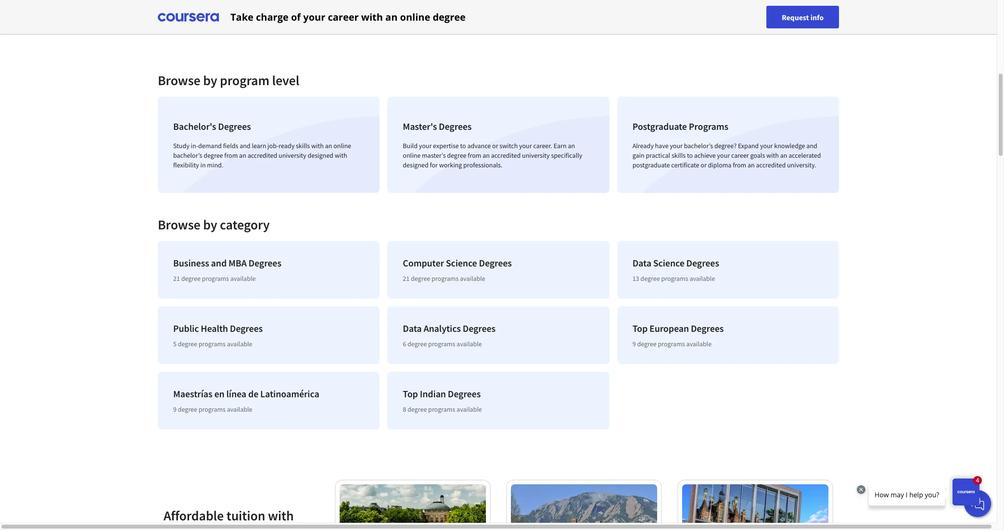 Task type: describe. For each thing, give the bounding box(es) containing it.
degree for business and mba degrees
[[181, 274, 201, 283]]

data science degrees
[[632, 257, 719, 269]]

certificate
[[671, 161, 699, 169]]

designed inside build your expertise to advance or switch your career. earn an online master's degree from an accredited university specifically designed for working professionals.
[[403, 161, 429, 169]]

take charge of your career with an online degree
[[230, 10, 466, 23]]

programs for computer science degrees
[[432, 274, 459, 283]]

browse for browse by program level
[[158, 72, 200, 89]]

public health degrees
[[173, 322, 263, 334]]

career inside the "already have your bachelor's degree? expand your knowledge and gain practical skills to achieve your career goals with an accelerated postgraduate certificate or diploma from an accredited university."
[[731, 151, 749, 160]]

browse by program level
[[158, 72, 299, 89]]

master's
[[422, 151, 446, 160]]

degree for computer science degrees
[[411, 274, 430, 283]]

skills inside study in-demand fields and learn job-ready skills with an online bachelor's degree from an accredited university designed with flexibility in mind.
[[296, 141, 310, 150]]

payment
[[209, 524, 260, 530]]

business and mba degrees
[[173, 257, 281, 269]]

for
[[430, 161, 438, 169]]

fields
[[223, 141, 238, 150]]

your up "master's" at the top left of the page
[[419, 141, 432, 150]]

computer
[[403, 257, 444, 269]]

career.
[[533, 141, 552, 150]]

8 degree programs available
[[403, 405, 482, 414]]

science for computer
[[446, 257, 477, 269]]

top indian degrees
[[403, 388, 481, 400]]

6
[[403, 340, 406, 348]]

bachelor's inside study in-demand fields and learn job-ready skills with an online bachelor's degree from an accredited university designed with flexibility in mind.
[[173, 151, 202, 160]]

to inside build your expertise to advance or switch your career. earn an online master's degree from an accredited university specifically designed for working professionals.
[[460, 141, 466, 150]]

list for browse by category
[[154, 237, 843, 433]]

degree for public health degrees
[[178, 340, 197, 348]]

degrees for data analytics degrees
[[463, 322, 496, 334]]

degrees for top european degrees
[[691, 322, 724, 334]]

degree for top indian degrees
[[408, 405, 427, 414]]

top for top european degrees
[[632, 322, 648, 334]]

expand
[[738, 141, 759, 150]]

of
[[291, 10, 301, 23]]

browse by category
[[158, 216, 270, 233]]

university.
[[787, 161, 816, 169]]

8
[[403, 405, 406, 414]]

from for bachelor's degrees
[[224, 151, 238, 160]]

affordable tuition with flexible payment options
[[164, 507, 306, 530]]

analytics
[[424, 322, 461, 334]]

21 degree programs available for science
[[403, 274, 485, 283]]

or inside the "already have your bachelor's degree? expand your knowledge and gain practical skills to achieve your career goals with an accelerated postgraduate certificate or diploma from an accredited university."
[[701, 161, 707, 169]]

línea
[[226, 388, 246, 400]]

knowledge
[[774, 141, 805, 150]]

your down degree?
[[717, 151, 730, 160]]

from for master's degrees
[[468, 151, 481, 160]]

from inside the "already have your bachelor's degree? expand your knowledge and gain practical skills to achieve your career goals with an accelerated postgraduate certificate or diploma from an accredited university."
[[733, 161, 746, 169]]

postgraduate
[[632, 120, 687, 132]]

practical
[[646, 151, 670, 160]]

achieve
[[694, 151, 716, 160]]

available for public health degrees
[[227, 340, 252, 348]]

build
[[403, 141, 418, 150]]

flexible
[[164, 524, 206, 530]]

have
[[655, 141, 669, 150]]

study
[[173, 141, 189, 150]]

degree for data science degrees
[[641, 274, 660, 283]]

working
[[439, 161, 462, 169]]

top european degrees
[[632, 322, 724, 334]]

mba
[[229, 257, 247, 269]]

postgraduate programs
[[632, 120, 728, 132]]

coursera image
[[158, 9, 219, 25]]

degree for maestrías en línea de latinoamérica
[[178, 405, 197, 414]]

in
[[200, 161, 206, 169]]

gain
[[632, 151, 645, 160]]

bachelor's degrees
[[173, 120, 251, 132]]

data analytics degrees
[[403, 322, 496, 334]]

ready
[[279, 141, 295, 150]]

degree inside build your expertise to advance or switch your career. earn an online master's degree from an accredited university specifically designed for working professionals.
[[447, 151, 466, 160]]

job-
[[268, 141, 279, 150]]

charge
[[256, 10, 289, 23]]

chat with us image
[[970, 496, 985, 511]]

programs
[[689, 120, 728, 132]]

already have your bachelor's degree? expand your knowledge and gain practical skills to achieve your career goals with an accelerated postgraduate certificate or diploma from an accredited university.
[[632, 141, 821, 169]]

available for top european degrees
[[686, 340, 712, 348]]

en
[[214, 388, 224, 400]]

online for bachelor's degrees
[[333, 141, 351, 150]]

programs for maestrías en línea de latinoamérica
[[199, 405, 226, 414]]

or inside build your expertise to advance or switch your career. earn an online master's degree from an accredited university specifically designed for working professionals.
[[492, 141, 498, 150]]

list for browse by program level
[[154, 93, 843, 197]]

13
[[632, 274, 639, 283]]

take
[[230, 10, 253, 23]]

level
[[272, 72, 299, 89]]

earn
[[554, 141, 567, 150]]

data for data science degrees
[[632, 257, 651, 269]]

available for top indian degrees
[[457, 405, 482, 414]]

expertise
[[433, 141, 459, 150]]

bachelor's
[[173, 120, 216, 132]]

top for top indian degrees
[[403, 388, 418, 400]]

with inside the "already have your bachelor's degree? expand your knowledge and gain practical skills to achieve your career goals with an accelerated postgraduate certificate or diploma from an accredited university."
[[766, 151, 779, 160]]

0 horizontal spatial and
[[211, 257, 227, 269]]

available for maestrías en línea de latinoamérica
[[227, 405, 252, 414]]

and inside study in-demand fields and learn job-ready skills with an online bachelor's degree from an accredited university designed with flexibility in mind.
[[240, 141, 250, 150]]

advance
[[467, 141, 491, 150]]

postgraduate
[[632, 161, 670, 169]]

master's
[[403, 120, 437, 132]]



Task type: vqa. For each thing, say whether or not it's contained in the screenshot.
Top for Top Indian Degrees
yes



Task type: locate. For each thing, give the bounding box(es) containing it.
programs down business and mba degrees
[[202, 274, 229, 283]]

9 for maestrías
[[173, 405, 177, 414]]

programs for public health degrees
[[199, 340, 226, 348]]

9 degree programs available
[[632, 340, 712, 348], [173, 405, 252, 414]]

or
[[492, 141, 498, 150], [701, 161, 707, 169]]

9 for top
[[632, 340, 636, 348]]

master's degrees
[[403, 120, 472, 132]]

9 degree programs available for en
[[173, 405, 252, 414]]

0 horizontal spatial 9 degree programs available
[[173, 405, 252, 414]]

request
[[782, 12, 809, 22]]

1 vertical spatial or
[[701, 161, 707, 169]]

available down the línea
[[227, 405, 252, 414]]

programs down the top indian degrees
[[428, 405, 455, 414]]

2 horizontal spatial accredited
[[756, 161, 786, 169]]

list containing bachelor's degrees
[[154, 93, 843, 197]]

accredited
[[248, 151, 277, 160], [491, 151, 521, 160], [756, 161, 786, 169]]

tuition
[[226, 507, 265, 524]]

diploma
[[708, 161, 731, 169]]

0 horizontal spatial top
[[403, 388, 418, 400]]

accredited for bachelor's degrees
[[248, 151, 277, 160]]

already
[[632, 141, 654, 150]]

available for business and mba degrees
[[230, 274, 256, 283]]

1 horizontal spatial bachelor's
[[684, 141, 713, 150]]

programs for top european degrees
[[658, 340, 685, 348]]

category
[[220, 216, 270, 233]]

available
[[230, 274, 256, 283], [460, 274, 485, 283], [690, 274, 715, 283], [227, 340, 252, 348], [457, 340, 482, 348], [686, 340, 712, 348], [227, 405, 252, 414], [457, 405, 482, 414]]

health
[[201, 322, 228, 334]]

21 degree programs available down business and mba degrees
[[173, 274, 256, 283]]

0 vertical spatial browse
[[158, 72, 200, 89]]

programs down analytics
[[428, 340, 455, 348]]

options
[[262, 524, 306, 530]]

2 horizontal spatial from
[[733, 161, 746, 169]]

your right the of at the left top of the page
[[303, 10, 325, 23]]

21 degree programs available down computer science degrees
[[403, 274, 485, 283]]

goals
[[750, 151, 765, 160]]

2 by from the top
[[203, 216, 217, 233]]

by left program
[[203, 72, 217, 89]]

de
[[248, 388, 258, 400]]

bachelor's inside the "already have your bachelor's degree? expand your knowledge and gain practical skills to achieve your career goals with an accelerated postgraduate certificate or diploma from an accredited university."
[[684, 141, 713, 150]]

by left category
[[203, 216, 217, 233]]

2 list from the top
[[154, 237, 843, 433]]

computer science degrees
[[403, 257, 512, 269]]

online inside build your expertise to advance or switch your career. earn an online master's degree from an accredited university specifically designed for working professionals.
[[403, 151, 421, 160]]

bachelor's up the achieve
[[684, 141, 713, 150]]

21
[[173, 274, 180, 283], [403, 274, 410, 283]]

21 down computer
[[403, 274, 410, 283]]

0 horizontal spatial science
[[446, 257, 477, 269]]

1 vertical spatial by
[[203, 216, 217, 233]]

science for data
[[653, 257, 684, 269]]

programs for business and mba degrees
[[202, 274, 229, 283]]

data up 13
[[632, 257, 651, 269]]

1 vertical spatial 9 degree programs available
[[173, 405, 252, 414]]

programs down health
[[199, 340, 226, 348]]

0 horizontal spatial data
[[403, 322, 422, 334]]

9 down 'maestrías'
[[173, 405, 177, 414]]

0 horizontal spatial 21
[[173, 274, 180, 283]]

1 browse from the top
[[158, 72, 200, 89]]

0 horizontal spatial accredited
[[248, 151, 277, 160]]

build your expertise to advance or switch your career. earn an online master's degree from an accredited university specifically designed for working professionals.
[[403, 141, 582, 169]]

21 down business
[[173, 274, 180, 283]]

to inside the "already have your bachelor's degree? expand your knowledge and gain practical skills to achieve your career goals with an accelerated postgraduate certificate or diploma from an accredited university."
[[687, 151, 693, 160]]

accredited inside study in-demand fields and learn job-ready skills with an online bachelor's degree from an accredited university designed with flexibility in mind.
[[248, 151, 277, 160]]

1 university from the left
[[279, 151, 306, 160]]

programs
[[202, 274, 229, 283], [432, 274, 459, 283], [661, 274, 688, 283], [199, 340, 226, 348], [428, 340, 455, 348], [658, 340, 685, 348], [199, 405, 226, 414], [428, 405, 455, 414]]

1 horizontal spatial or
[[701, 161, 707, 169]]

1 horizontal spatial university
[[522, 151, 550, 160]]

0 horizontal spatial to
[[460, 141, 466, 150]]

to up certificate at top
[[687, 151, 693, 160]]

university for master's degrees
[[522, 151, 550, 160]]

1 horizontal spatial designed
[[403, 161, 429, 169]]

and left the learn
[[240, 141, 250, 150]]

and inside the "already have your bachelor's degree? expand your knowledge and gain practical skills to achieve your career goals with an accelerated postgraduate certificate or diploma from an accredited university."
[[806, 141, 817, 150]]

1 horizontal spatial from
[[468, 151, 481, 160]]

1 vertical spatial 9
[[173, 405, 177, 414]]

degree
[[433, 10, 466, 23], [204, 151, 223, 160], [447, 151, 466, 160], [181, 274, 201, 283], [411, 274, 430, 283], [641, 274, 660, 283], [178, 340, 197, 348], [408, 340, 427, 348], [637, 340, 657, 348], [178, 405, 197, 414], [408, 405, 427, 414]]

6 degree programs available
[[403, 340, 482, 348]]

0 vertical spatial list
[[154, 93, 843, 197]]

request info button
[[766, 6, 839, 28]]

1 vertical spatial skills
[[672, 151, 686, 160]]

your right have
[[670, 141, 683, 150]]

0 horizontal spatial bachelor's
[[173, 151, 202, 160]]

from down advance
[[468, 151, 481, 160]]

specifically
[[551, 151, 582, 160]]

your
[[303, 10, 325, 23], [419, 141, 432, 150], [519, 141, 532, 150], [670, 141, 683, 150], [760, 141, 773, 150], [717, 151, 730, 160]]

21 for business
[[173, 274, 180, 283]]

21 for computer
[[403, 274, 410, 283]]

accredited down the learn
[[248, 151, 277, 160]]

13 degree programs available
[[632, 274, 715, 283]]

1 horizontal spatial 21
[[403, 274, 410, 283]]

1 vertical spatial career
[[731, 151, 749, 160]]

your up the goals
[[760, 141, 773, 150]]

0 vertical spatial career
[[328, 10, 359, 23]]

9 degree programs available down the european
[[632, 340, 712, 348]]

study in-demand fields and learn job-ready skills with an online bachelor's degree from an accredited university designed with flexibility in mind.
[[173, 141, 351, 169]]

mind.
[[207, 161, 223, 169]]

university inside build your expertise to advance or switch your career. earn an online master's degree from an accredited university specifically designed for working professionals.
[[522, 151, 550, 160]]

an
[[385, 10, 398, 23], [325, 141, 332, 150], [568, 141, 575, 150], [239, 151, 246, 160], [483, 151, 490, 160], [780, 151, 787, 160], [748, 161, 755, 169]]

from right diploma
[[733, 161, 746, 169]]

2 science from the left
[[653, 257, 684, 269]]

by
[[203, 72, 217, 89], [203, 216, 217, 233]]

1 horizontal spatial 9 degree programs available
[[632, 340, 712, 348]]

0 vertical spatial online
[[400, 10, 430, 23]]

with inside affordable tuition with flexible payment options
[[268, 507, 294, 524]]

top left the european
[[632, 322, 648, 334]]

1 vertical spatial bachelor's
[[173, 151, 202, 160]]

0 horizontal spatial skills
[[296, 141, 310, 150]]

programs down data science degrees
[[661, 274, 688, 283]]

program
[[220, 72, 269, 89]]

1 by from the top
[[203, 72, 217, 89]]

degrees for data science degrees
[[686, 257, 719, 269]]

online inside study in-demand fields and learn job-ready skills with an online bachelor's degree from an accredited university designed with flexibility in mind.
[[333, 141, 351, 150]]

demand
[[198, 141, 222, 150]]

from inside study in-demand fields and learn job-ready skills with an online bachelor's degree from an accredited university designed with flexibility in mind.
[[224, 151, 238, 160]]

list
[[154, 93, 843, 197], [154, 237, 843, 433]]

0 vertical spatial designed
[[308, 151, 333, 160]]

9
[[632, 340, 636, 348], [173, 405, 177, 414]]

data up 6
[[403, 322, 422, 334]]

1 list from the top
[[154, 93, 843, 197]]

21 degree programs available for and
[[173, 274, 256, 283]]

1 horizontal spatial to
[[687, 151, 693, 160]]

1 21 from the left
[[173, 274, 180, 283]]

9 down top european degrees
[[632, 340, 636, 348]]

career down expand
[[731, 151, 749, 160]]

data
[[632, 257, 651, 269], [403, 322, 422, 334]]

skills up certificate at top
[[672, 151, 686, 160]]

programs for data analytics degrees
[[428, 340, 455, 348]]

9 degree programs available down en
[[173, 405, 252, 414]]

1 horizontal spatial accredited
[[491, 151, 521, 160]]

list containing business and mba degrees
[[154, 237, 843, 433]]

2 21 from the left
[[403, 274, 410, 283]]

with
[[361, 10, 383, 23], [311, 141, 324, 150], [335, 151, 347, 160], [766, 151, 779, 160], [268, 507, 294, 524]]

degrees for computer science degrees
[[479, 257, 512, 269]]

or left switch at the top of page
[[492, 141, 498, 150]]

career right the of at the left top of the page
[[328, 10, 359, 23]]

available down data science degrees
[[690, 274, 715, 283]]

latinoamérica
[[260, 388, 319, 400]]

0 vertical spatial to
[[460, 141, 466, 150]]

1 vertical spatial browse
[[158, 216, 200, 233]]

0 horizontal spatial 9
[[173, 405, 177, 414]]

degrees for public health degrees
[[230, 322, 263, 334]]

5 degree programs available
[[173, 340, 252, 348]]

degree inside study in-demand fields and learn job-ready skills with an online bachelor's degree from an accredited university designed with flexibility in mind.
[[204, 151, 223, 160]]

available down data analytics degrees
[[457, 340, 482, 348]]

accredited inside the "already have your bachelor's degree? expand your knowledge and gain practical skills to achieve your career goals with an accelerated postgraduate certificate or diploma from an accredited university."
[[756, 161, 786, 169]]

1 horizontal spatial and
[[240, 141, 250, 150]]

5
[[173, 340, 177, 348]]

maestrías
[[173, 388, 212, 400]]

1 horizontal spatial data
[[632, 257, 651, 269]]

1 horizontal spatial top
[[632, 322, 648, 334]]

university inside study in-demand fields and learn job-ready skills with an online bachelor's degree from an accredited university designed with flexibility in mind.
[[279, 151, 306, 160]]

online for master's degrees
[[403, 151, 421, 160]]

1 horizontal spatial skills
[[672, 151, 686, 160]]

1 vertical spatial to
[[687, 151, 693, 160]]

0 vertical spatial by
[[203, 72, 217, 89]]

0 horizontal spatial university
[[279, 151, 306, 160]]

available for data science degrees
[[690, 274, 715, 283]]

available down mba
[[230, 274, 256, 283]]

in-
[[191, 141, 198, 150]]

indian
[[420, 388, 446, 400]]

1 vertical spatial data
[[403, 322, 422, 334]]

top up the '8'
[[403, 388, 418, 400]]

by for program
[[203, 72, 217, 89]]

degrees for top indian degrees
[[448, 388, 481, 400]]

from
[[224, 151, 238, 160], [468, 151, 481, 160], [733, 161, 746, 169]]

accredited down the goals
[[756, 161, 786, 169]]

0 horizontal spatial from
[[224, 151, 238, 160]]

science up 13 degree programs available
[[653, 257, 684, 269]]

public
[[173, 322, 199, 334]]

programs down the european
[[658, 340, 685, 348]]

by for category
[[203, 216, 217, 233]]

2 browse from the top
[[158, 216, 200, 233]]

0 vertical spatial data
[[632, 257, 651, 269]]

science
[[446, 257, 477, 269], [653, 257, 684, 269]]

1 horizontal spatial science
[[653, 257, 684, 269]]

0 vertical spatial bachelor's
[[684, 141, 713, 150]]

flexibility
[[173, 161, 199, 169]]

degree?
[[714, 141, 737, 150]]

1 vertical spatial top
[[403, 388, 418, 400]]

learn
[[252, 141, 266, 150]]

programs for data science degrees
[[661, 274, 688, 283]]

0 horizontal spatial or
[[492, 141, 498, 150]]

1 horizontal spatial 21 degree programs available
[[403, 274, 485, 283]]

professionals.
[[463, 161, 503, 169]]

1 vertical spatial list
[[154, 237, 843, 433]]

1 horizontal spatial 9
[[632, 340, 636, 348]]

2 horizontal spatial and
[[806, 141, 817, 150]]

programs down computer science degrees
[[432, 274, 459, 283]]

degree for data analytics degrees
[[408, 340, 427, 348]]

1 vertical spatial online
[[333, 141, 351, 150]]

browse for browse by category
[[158, 216, 200, 233]]

designed inside study in-demand fields and learn job-ready skills with an online bachelor's degree from an accredited university designed with flexibility in mind.
[[308, 151, 333, 160]]

1 21 degree programs available from the left
[[173, 274, 256, 283]]

bachelor's up flexibility at the top
[[173, 151, 202, 160]]

data for data analytics degrees
[[403, 322, 422, 334]]

science right computer
[[446, 257, 477, 269]]

21 degree programs available
[[173, 274, 256, 283], [403, 274, 485, 283]]

0 horizontal spatial 21 degree programs available
[[173, 274, 256, 283]]

available down computer science degrees
[[460, 274, 485, 283]]

switch
[[500, 141, 518, 150]]

university for bachelor's degrees
[[279, 151, 306, 160]]

skills inside the "already have your bachelor's degree? expand your knowledge and gain practical skills to achieve your career goals with an accelerated postgraduate certificate or diploma from an accredited university."
[[672, 151, 686, 160]]

2 university from the left
[[522, 151, 550, 160]]

university down career.
[[522, 151, 550, 160]]

to
[[460, 141, 466, 150], [687, 151, 693, 160]]

info
[[810, 12, 824, 22]]

available down the top indian degrees
[[457, 405, 482, 414]]

available down public health degrees
[[227, 340, 252, 348]]

1 horizontal spatial career
[[731, 151, 749, 160]]

programs down en
[[199, 405, 226, 414]]

degrees
[[218, 120, 251, 132], [439, 120, 472, 132], [249, 257, 281, 269], [479, 257, 512, 269], [686, 257, 719, 269], [230, 322, 263, 334], [463, 322, 496, 334], [691, 322, 724, 334], [448, 388, 481, 400]]

business
[[173, 257, 209, 269]]

available down top european degrees
[[686, 340, 712, 348]]

accredited for master's degrees
[[491, 151, 521, 160]]

degree for top european degrees
[[637, 340, 657, 348]]

1 vertical spatial designed
[[403, 161, 429, 169]]

available for computer science degrees
[[460, 274, 485, 283]]

2 21 degree programs available from the left
[[403, 274, 485, 283]]

to left advance
[[460, 141, 466, 150]]

maestrías en línea de latinoamérica
[[173, 388, 319, 400]]

skills right ready
[[296, 141, 310, 150]]

9 degree programs available for european
[[632, 340, 712, 348]]

programs for top indian degrees
[[428, 405, 455, 414]]

0 vertical spatial or
[[492, 141, 498, 150]]

your right switch at the top of page
[[519, 141, 532, 150]]

university
[[279, 151, 306, 160], [522, 151, 550, 160]]

1 science from the left
[[446, 257, 477, 269]]

from inside build your expertise to advance or switch your career. earn an online master's degree from an accredited university specifically designed for working professionals.
[[468, 151, 481, 160]]

european
[[650, 322, 689, 334]]

university down ready
[[279, 151, 306, 160]]

available for data analytics degrees
[[457, 340, 482, 348]]

and up accelerated
[[806, 141, 817, 150]]

and left mba
[[211, 257, 227, 269]]

top
[[632, 322, 648, 334], [403, 388, 418, 400]]

or down the achieve
[[701, 161, 707, 169]]

request info
[[782, 12, 824, 22]]

online
[[400, 10, 430, 23], [333, 141, 351, 150], [403, 151, 421, 160]]

from down fields
[[224, 151, 238, 160]]

0 horizontal spatial designed
[[308, 151, 333, 160]]

0 vertical spatial top
[[632, 322, 648, 334]]

affordable
[[164, 507, 224, 524]]

accredited inside build your expertise to advance or switch your career. earn an online master's degree from an accredited university specifically designed for working professionals.
[[491, 151, 521, 160]]

0 horizontal spatial career
[[328, 10, 359, 23]]

0 vertical spatial 9
[[632, 340, 636, 348]]

bachelor's
[[684, 141, 713, 150], [173, 151, 202, 160]]

accelerated
[[789, 151, 821, 160]]

and
[[240, 141, 250, 150], [806, 141, 817, 150], [211, 257, 227, 269]]

2 vertical spatial online
[[403, 151, 421, 160]]

accredited down switch at the top of page
[[491, 151, 521, 160]]

0 vertical spatial skills
[[296, 141, 310, 150]]

0 vertical spatial 9 degree programs available
[[632, 340, 712, 348]]



